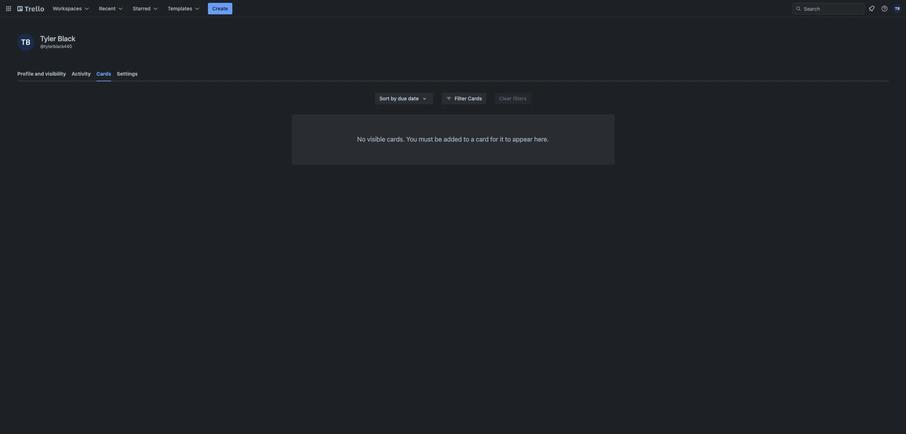 Task type: vqa. For each thing, say whether or not it's contained in the screenshot.
'search' icon
yes



Task type: describe. For each thing, give the bounding box(es) containing it.
starred
[[133, 5, 151, 11]]

sort
[[380, 95, 390, 102]]

settings
[[117, 71, 138, 77]]

profile and visibility
[[17, 71, 66, 77]]

for
[[490, 136, 498, 143]]

0 notifications image
[[868, 4, 876, 13]]

sort by due date button
[[375, 93, 433, 104]]

workspaces button
[[48, 3, 93, 14]]

1 horizontal spatial tyler black (tylerblack440) image
[[893, 4, 902, 13]]

here.
[[534, 136, 549, 143]]

settings link
[[117, 67, 138, 80]]

tyler black @ tylerblack440
[[40, 34, 75, 49]]

cards inside button
[[468, 95, 482, 102]]

activity
[[72, 71, 91, 77]]

filter cards
[[455, 95, 482, 102]]

profile
[[17, 71, 33, 77]]

Search field
[[802, 3, 864, 14]]

appear
[[513, 136, 533, 143]]

primary element
[[0, 0, 906, 17]]

search image
[[796, 6, 802, 11]]

templates
[[168, 5, 192, 11]]

tyler
[[40, 34, 56, 43]]

profile and visibility link
[[17, 67, 66, 80]]

you
[[406, 136, 417, 143]]

clear filters
[[499, 95, 527, 102]]

filter cards button
[[442, 93, 486, 104]]

card
[[476, 136, 489, 143]]

clear filters button
[[495, 93, 531, 104]]

back to home image
[[17, 3, 44, 14]]

date
[[408, 95, 419, 102]]

cards link
[[96, 67, 111, 81]]

create button
[[208, 3, 232, 14]]

visibility
[[45, 71, 66, 77]]

open information menu image
[[881, 5, 888, 12]]

starred button
[[129, 3, 162, 14]]



Task type: locate. For each thing, give the bounding box(es) containing it.
cards.
[[387, 136, 405, 143]]

activity link
[[72, 67, 91, 80]]

cards right "activity"
[[96, 71, 111, 77]]

1 vertical spatial cards
[[468, 95, 482, 102]]

0 horizontal spatial cards
[[96, 71, 111, 77]]

0 horizontal spatial tyler black (tylerblack440) image
[[17, 34, 34, 51]]

it
[[500, 136, 504, 143]]

black
[[58, 34, 75, 43]]

recent
[[99, 5, 116, 11]]

filters
[[513, 95, 527, 102]]

2 to from the left
[[505, 136, 511, 143]]

be
[[435, 136, 442, 143]]

clear
[[499, 95, 512, 102]]

@
[[40, 44, 44, 49]]

1 horizontal spatial cards
[[468, 95, 482, 102]]

1 vertical spatial tyler black (tylerblack440) image
[[17, 34, 34, 51]]

0 horizontal spatial to
[[464, 136, 469, 143]]

workspaces
[[53, 5, 82, 11]]

tylerblack440
[[44, 44, 72, 49]]

tyler black (tylerblack440) image
[[893, 4, 902, 13], [17, 34, 34, 51]]

sort by due date
[[380, 95, 419, 102]]

must
[[419, 136, 433, 143]]

1 horizontal spatial to
[[505, 136, 511, 143]]

due
[[398, 95, 407, 102]]

by
[[391, 95, 397, 102]]

added
[[444, 136, 462, 143]]

templates button
[[163, 3, 204, 14]]

cards
[[96, 71, 111, 77], [468, 95, 482, 102]]

filter
[[455, 95, 467, 102]]

0 vertical spatial tyler black (tylerblack440) image
[[893, 4, 902, 13]]

visible
[[367, 136, 385, 143]]

no visible cards. you must be added to a card for it to appear here.
[[357, 136, 549, 143]]

no
[[357, 136, 366, 143]]

to
[[464, 136, 469, 143], [505, 136, 511, 143]]

to left a
[[464, 136, 469, 143]]

a
[[471, 136, 474, 143]]

1 to from the left
[[464, 136, 469, 143]]

cards right filter
[[468, 95, 482, 102]]

create
[[212, 5, 228, 11]]

tyler black (tylerblack440) image right open information menu icon
[[893, 4, 902, 13]]

tyler black (tylerblack440) image left @ at the left of the page
[[17, 34, 34, 51]]

to right it
[[505, 136, 511, 143]]

0 vertical spatial cards
[[96, 71, 111, 77]]

recent button
[[95, 3, 127, 14]]

and
[[35, 71, 44, 77]]



